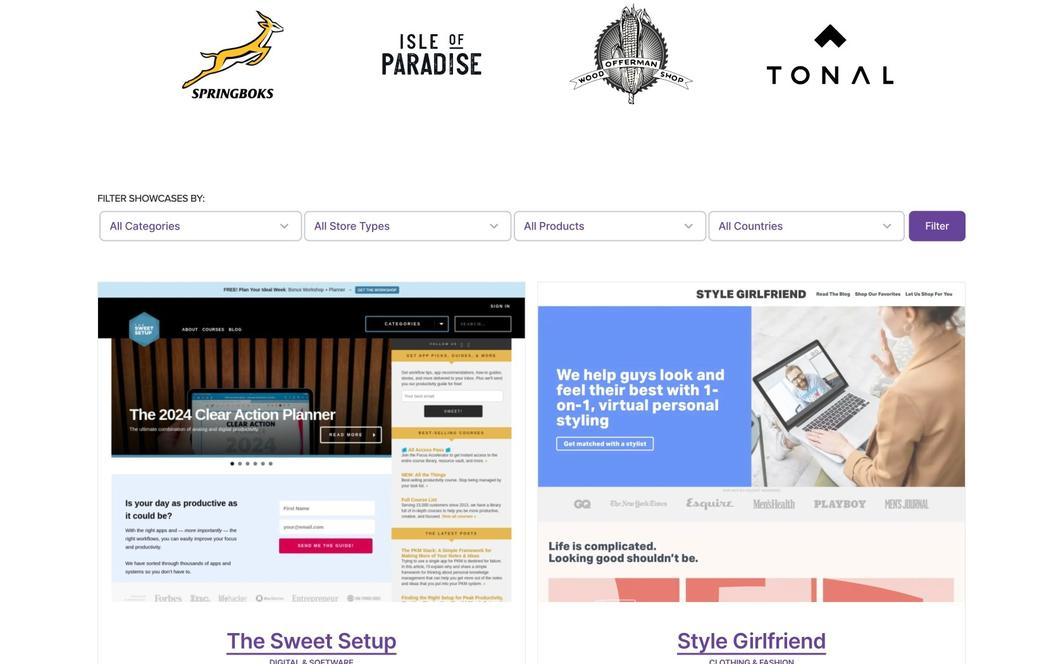 Task type: vqa. For each thing, say whether or not it's contained in the screenshot.
Isle Of Paradise image
yes



Task type: describe. For each thing, give the bounding box(es) containing it.
tonal image
[[767, 24, 894, 85]]

official springboks online store image
[[182, 11, 284, 98]]

offerman woodshop image
[[568, 2, 695, 107]]

isle of paradise image
[[382, 26, 483, 83]]



Task type: locate. For each thing, give the bounding box(es) containing it.
1 angle down image from the left
[[277, 219, 292, 234]]

2 angle down image from the left
[[487, 219, 502, 234]]

none field angle down
[[514, 211, 707, 241]]

None field
[[100, 211, 302, 241], [304, 211, 512, 241], [514, 211, 707, 241], [709, 211, 905, 241], [100, 211, 302, 241], [304, 211, 512, 241], [709, 211, 905, 241]]

1 horizontal spatial angle down image
[[487, 219, 502, 234]]

angle down image
[[681, 219, 697, 234]]

0 horizontal spatial angle down image
[[277, 219, 292, 234]]

angle down image
[[277, 219, 292, 234], [487, 219, 502, 234]]



